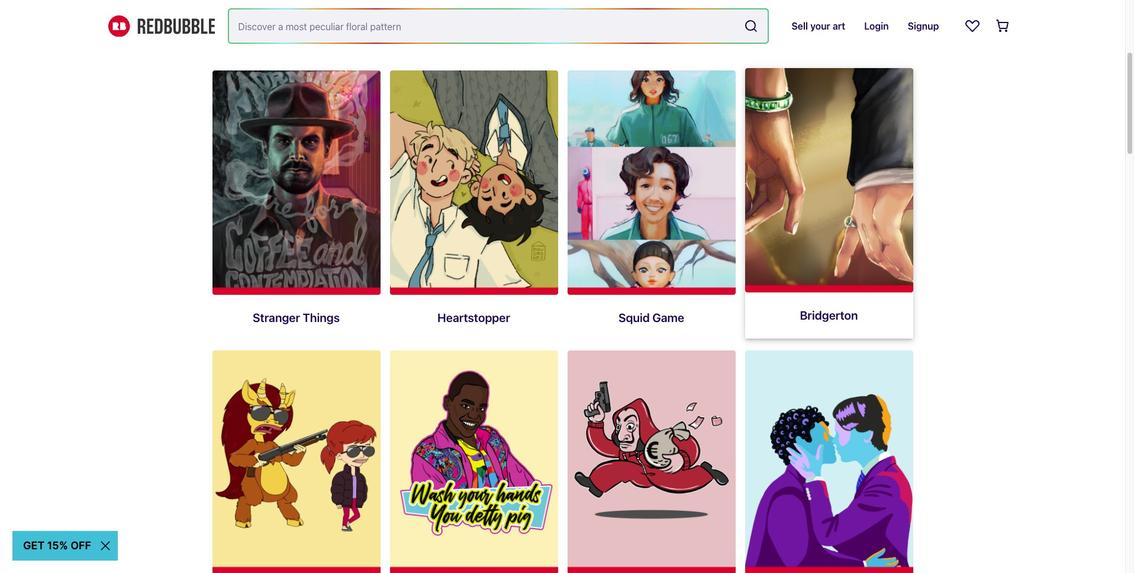 Task type: describe. For each thing, give the bounding box(es) containing it.
stranger things image
[[212, 70, 381, 295]]

big mouth image
[[212, 350, 381, 573]]

stranger things link
[[212, 70, 381, 341]]

game
[[653, 311, 685, 324]]

squid game link
[[568, 70, 736, 341]]

bridgerton link
[[745, 68, 914, 339]]

heartstopper image
[[390, 70, 558, 295]]

sex education image
[[390, 350, 558, 573]]

squid
[[619, 311, 650, 324]]



Task type: vqa. For each thing, say whether or not it's contained in the screenshot.
Things
yes



Task type: locate. For each thing, give the bounding box(es) containing it.
redbubble logo image
[[108, 15, 215, 37]]

bridgerton image
[[745, 68, 914, 292]]

things
[[303, 311, 340, 324]]

squid game image
[[568, 70, 736, 295]]

squid game
[[619, 311, 685, 324]]

money heist image
[[568, 350, 736, 573]]

None field
[[229, 9, 768, 43]]

heartstopper link
[[390, 70, 558, 341]]

Search term search field
[[229, 9, 740, 43]]

bridgerton
[[801, 308, 859, 322]]

heartstopper
[[438, 311, 511, 324]]

stranger things
[[253, 311, 340, 324]]

young royals image
[[745, 350, 914, 573]]

stranger
[[253, 311, 300, 324]]



